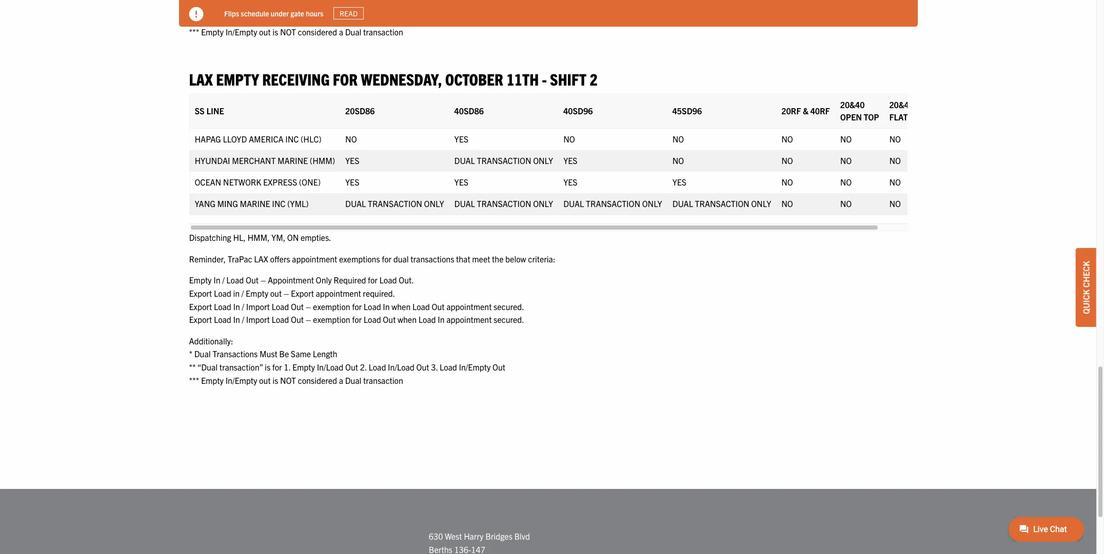Task type: describe. For each thing, give the bounding box(es) containing it.
appointment
[[268, 275, 314, 285]]

reminder, trapac lax offers appointment exemptions for dual transactions that meet the below criteria:
[[189, 254, 555, 264]]

line
[[206, 106, 224, 116]]

offers
[[270, 254, 290, 264]]

criteria:
[[528, 254, 555, 264]]

only
[[316, 275, 332, 285]]

ss
[[195, 106, 205, 116]]

quick check
[[1081, 261, 1091, 314]]

1 exemption from the top
[[313, 301, 350, 312]]

the
[[492, 254, 504, 264]]

express
[[263, 177, 297, 187]]

required
[[334, 275, 366, 285]]

exemptions
[[339, 254, 380, 264]]

hours
[[306, 9, 323, 18]]

additionally:
[[189, 336, 233, 346]]

dispatching
[[189, 233, 231, 243]]

marine for ming
[[240, 199, 270, 209]]

hyundai
[[195, 156, 230, 166]]

hmm,
[[248, 233, 270, 243]]

1 vertical spatial when
[[398, 315, 417, 325]]

be inside additionally: * dual transactions must be same length ** "dual transaction" is for 1. empty in/load out 2. load in/load out 3. load in/empty out *** empty in/empty out is not considered a dual transaction
[[279, 349, 289, 359]]

(yml)
[[287, 199, 309, 209]]

not inside * dual transactions must be same length ** "dual transaction" is for 1. empty in/load out 2. load in/load out 3. load in/empty out *** empty in/empty out is not considered a dual transaction
[[280, 27, 296, 37]]

2 import from the top
[[246, 315, 270, 325]]

transactions
[[411, 254, 454, 264]]

for
[[333, 69, 358, 89]]

flat
[[889, 112, 908, 122]]

transactions inside * dual transactions must be same length ** "dual transaction" is for 1. empty in/load out 2. load in/load out 3. load in/empty out *** empty in/empty out is not considered a dual transaction
[[213, 1, 258, 11]]

hyundai merchant marine (hmm)
[[195, 156, 335, 166]]

in
[[233, 288, 240, 299]]

same inside additionally: * dual transactions must be same length ** "dual transaction" is for 1. empty in/load out 2. load in/load out 3. load in/empty out *** empty in/empty out is not considered a dual transaction
[[291, 349, 311, 359]]

ym,
[[271, 233, 285, 243]]

40sd86
[[454, 106, 484, 116]]

11th
[[506, 69, 539, 89]]

40sd96
[[563, 106, 593, 116]]

that
[[456, 254, 470, 264]]

quick check link
[[1076, 248, 1096, 327]]

read link
[[333, 7, 363, 20]]

1 horizontal spatial lax
[[254, 254, 268, 264]]

shift
[[550, 69, 586, 89]]

must inside additionally: * dual transactions must be same length ** "dual transaction" is for 1. empty in/load out 2. load in/load out 3. load in/empty out *** empty in/empty out is not considered a dual transaction
[[260, 349, 277, 359]]

* dual transactions must be same length ** "dual transaction" is for 1. empty in/load out 2. load in/load out 3. load in/empty out *** empty in/empty out is not considered a dual transaction
[[189, 1, 505, 37]]

630
[[429, 532, 443, 542]]

america
[[249, 134, 283, 144]]

read
[[339, 9, 357, 18]]

1 import from the top
[[246, 301, 270, 312]]

20sd86
[[345, 106, 375, 116]]

top
[[864, 112, 879, 122]]

transactions inside additionally: * dual transactions must be same length ** "dual transaction" is for 1. empty in/load out 2. load in/load out 3. load in/empty out *** empty in/empty out is not considered a dual transaction
[[213, 349, 258, 359]]

(hmm)
[[310, 156, 335, 166]]

additionally: * dual transactions must be same length ** "dual transaction" is for 1. empty in/load out 2. load in/load out 3. load in/empty out *** empty in/empty out is not considered a dual transaction
[[189, 336, 505, 386]]

below
[[505, 254, 526, 264]]

flips schedule under gate hours
[[224, 9, 323, 18]]

20&40 open top
[[840, 100, 879, 122]]

must inside * dual transactions must be same length ** "dual transaction" is for 1. empty in/load out 2. load in/load out 3. load in/empty out *** empty in/empty out is not considered a dual transaction
[[260, 1, 277, 11]]

bridges
[[485, 532, 512, 542]]

1. inside additionally: * dual transactions must be same length ** "dual transaction" is for 1. empty in/load out 2. load in/load out 3. load in/empty out *** empty in/empty out is not considered a dual transaction
[[284, 362, 291, 372]]

open
[[840, 112, 862, 122]]

hapag lloyd america inc (hlc)
[[195, 134, 321, 144]]

** inside additionally: * dual transactions must be same length ** "dual transaction" is for 1. empty in/load out 2. load in/load out 3. load in/empty out *** empty in/empty out is not considered a dual transaction
[[189, 362, 196, 372]]

rack
[[910, 112, 931, 122]]

hl,
[[233, 233, 246, 243]]

harry
[[464, 532, 484, 542]]

dispatching hl, hmm, ym, on empties.
[[189, 233, 331, 243]]

(hlc)
[[301, 134, 321, 144]]

-
[[542, 69, 547, 89]]

marine for merchant
[[278, 156, 308, 166]]

meet
[[472, 254, 490, 264]]

lloyd
[[223, 134, 247, 144]]

2
[[590, 69, 598, 89]]

on
[[287, 233, 299, 243]]

0 vertical spatial when
[[392, 301, 411, 312]]

same inside * dual transactions must be same length ** "dual transaction" is for 1. empty in/load out 2. load in/load out 3. load in/empty out *** empty in/empty out is not considered a dual transaction
[[291, 1, 311, 11]]

merchant
[[232, 156, 276, 166]]

630 west harry bridges blvd
[[429, 532, 530, 542]]

* inside additionally: * dual transactions must be same length ** "dual transaction" is for 1. empty in/load out 2. load in/load out 3. load in/empty out *** empty in/empty out is not considered a dual transaction
[[189, 349, 192, 359]]

length inside * dual transactions must be same length ** "dual transaction" is for 1. empty in/load out 2. load in/load out 3. load in/empty out *** empty in/empty out is not considered a dual transaction
[[313, 1, 337, 11]]

transaction inside additionally: * dual transactions must be same length ** "dual transaction" is for 1. empty in/load out 2. load in/load out 3. load in/empty out *** empty in/empty out is not considered a dual transaction
[[363, 375, 403, 386]]

*** inside additionally: * dual transactions must be same length ** "dual transaction" is for 1. empty in/load out 2. load in/load out 3. load in/empty out *** empty in/empty out is not considered a dual transaction
[[189, 375, 199, 386]]

2. inside * dual transactions must be same length ** "dual transaction" is for 1. empty in/load out 2. load in/load out 3. load in/empty out *** empty in/empty out is not considered a dual transaction
[[360, 14, 367, 24]]

empty in / load out – appointment only required for load out. export load in / empty out – export appointment required. export load in / import load out – exemption for load in when load out appointment secured. export load in / import load out – exemption for load out when load in appointment secured.
[[189, 275, 524, 325]]

dual
[[393, 254, 409, 264]]

transaction" inside additionally: * dual transactions must be same length ** "dual transaction" is for 1. empty in/load out 2. load in/load out 3. load in/empty out *** empty in/empty out is not considered a dual transaction
[[219, 362, 263, 372]]

20&40 flat rack
[[889, 100, 931, 122]]

not inside additionally: * dual transactions must be same length ** "dual transaction" is for 1. empty in/load out 2. load in/load out 3. load in/empty out *** empty in/empty out is not considered a dual transaction
[[280, 375, 296, 386]]

out inside * dual transactions must be same length ** "dual transaction" is for 1. empty in/load out 2. load in/load out 3. load in/empty out *** empty in/empty out is not considered a dual transaction
[[259, 27, 271, 37]]

(one)
[[299, 177, 321, 187]]



Task type: locate. For each thing, give the bounding box(es) containing it.
import
[[246, 301, 270, 312], [246, 315, 270, 325]]

"dual inside * dual transactions must be same length ** "dual transaction" is for 1. empty in/load out 2. load in/load out 3. load in/empty out *** empty in/empty out is not considered a dual transaction
[[197, 14, 218, 24]]

network
[[223, 177, 261, 187]]

1 not from the top
[[280, 27, 296, 37]]

ming
[[217, 199, 238, 209]]

0 vertical spatial transaction"
[[219, 14, 263, 24]]

** left flips
[[189, 14, 196, 24]]

2 be from the top
[[279, 349, 289, 359]]

2 transaction" from the top
[[219, 362, 263, 372]]

1 vertical spatial transaction"
[[219, 362, 263, 372]]

under
[[270, 9, 289, 18]]

0 vertical spatial inc
[[285, 134, 299, 144]]

0 vertical spatial ***
[[189, 27, 199, 37]]

3. inside * dual transactions must be same length ** "dual transaction" is for 1. empty in/load out 2. load in/load out 3. load in/empty out *** empty in/empty out is not considered a dual transaction
[[431, 14, 438, 24]]

0 vertical spatial "dual
[[197, 14, 218, 24]]

transaction
[[363, 27, 403, 37], [363, 375, 403, 386]]

0 vertical spatial 3.
[[431, 14, 438, 24]]

marine down ocean network express (one) at the left top of page
[[240, 199, 270, 209]]

0 vertical spatial transactions
[[213, 1, 258, 11]]

40rf
[[810, 106, 830, 116]]

2 1. from the top
[[284, 362, 291, 372]]

*** down additionally: on the left bottom of the page
[[189, 375, 199, 386]]

20&40 inside 20&40 flat rack
[[889, 100, 914, 110]]

inc for (hlc)
[[285, 134, 299, 144]]

1 * from the top
[[189, 1, 192, 11]]

lax up 'ss'
[[189, 69, 213, 89]]

when
[[392, 301, 411, 312], [398, 315, 417, 325]]

1 same from the top
[[291, 1, 311, 11]]

lax left "offers"
[[254, 254, 268, 264]]

not
[[280, 27, 296, 37], [280, 375, 296, 386]]

hapag
[[195, 134, 221, 144]]

marine
[[278, 156, 308, 166], [240, 199, 270, 209]]

exemption
[[313, 301, 350, 312], [313, 315, 350, 325]]

1 vertical spatial exemption
[[313, 315, 350, 325]]

2 transaction from the top
[[363, 375, 403, 386]]

quick
[[1081, 290, 1091, 314]]

0 vertical spatial out
[[259, 27, 271, 37]]

transactions
[[213, 1, 258, 11], [213, 349, 258, 359]]

out.
[[399, 275, 414, 285]]

appointment
[[292, 254, 337, 264], [316, 288, 361, 299], [446, 301, 492, 312], [446, 315, 492, 325]]

1 vertical spatial inc
[[272, 199, 285, 209]]

2 transactions from the top
[[213, 349, 258, 359]]

1 vertical spatial transaction
[[363, 375, 403, 386]]

0 vertical spatial *
[[189, 1, 192, 11]]

only
[[533, 156, 553, 166], [424, 199, 444, 209], [533, 199, 553, 209], [642, 199, 662, 209], [751, 199, 771, 209]]

0 vertical spatial import
[[246, 301, 270, 312]]

** down additionally: on the left bottom of the page
[[189, 362, 196, 372]]

a inside additionally: * dual transactions must be same length ** "dual transaction" is for 1. empty in/load out 2. load in/load out 3. load in/empty out *** empty in/empty out is not considered a dual transaction
[[339, 375, 343, 386]]

1 vertical spatial out
[[270, 288, 282, 299]]

1 vertical spatial *
[[189, 349, 192, 359]]

a inside * dual transactions must be same length ** "dual transaction" is for 1. empty in/load out 2. load in/load out 3. load in/empty out *** empty in/empty out is not considered a dual transaction
[[339, 27, 343, 37]]

wednesday,
[[361, 69, 442, 89]]

3. inside additionally: * dual transactions must be same length ** "dual transaction" is for 1. empty in/load out 2. load in/load out 3. load in/empty out *** empty in/empty out is not considered a dual transaction
[[431, 362, 438, 372]]

1 vertical spatial **
[[189, 362, 196, 372]]

for inside * dual transactions must be same length ** "dual transaction" is for 1. empty in/load out 2. load in/load out 3. load in/empty out *** empty in/empty out is not considered a dual transaction
[[272, 14, 282, 24]]

trapac
[[228, 254, 252, 264]]

0 horizontal spatial 20&40
[[840, 100, 865, 110]]

when down out.
[[398, 315, 417, 325]]

flips
[[224, 9, 239, 18]]

"dual down additionally: on the left bottom of the page
[[197, 362, 218, 372]]

1 vertical spatial be
[[279, 349, 289, 359]]

inc
[[285, 134, 299, 144], [272, 199, 285, 209]]

0 vertical spatial 2.
[[360, 14, 367, 24]]

&
[[803, 106, 809, 116]]

1 transaction" from the top
[[219, 14, 263, 24]]

1 3. from the top
[[431, 14, 438, 24]]

considered inside additionally: * dual transactions must be same length ** "dual transaction" is for 1. empty in/load out 2. load in/load out 3. load in/empty out *** empty in/empty out is not considered a dual transaction
[[298, 375, 337, 386]]

receiving
[[262, 69, 330, 89]]

0 horizontal spatial marine
[[240, 199, 270, 209]]

20&40 for open
[[840, 100, 865, 110]]

reminder,
[[189, 254, 226, 264]]

considered inside * dual transactions must be same length ** "dual transaction" is for 1. empty in/load out 2. load in/load out 3. load in/empty out *** empty in/empty out is not considered a dual transaction
[[298, 27, 337, 37]]

lax empty receiving           for wednesday, october 11th              - shift 2
[[189, 69, 598, 89]]

schedule
[[241, 9, 269, 18]]

a
[[339, 27, 343, 37], [339, 375, 343, 386]]

in/load
[[317, 14, 343, 24], [388, 14, 414, 24], [317, 362, 343, 372], [388, 362, 414, 372]]

1 vertical spatial ***
[[189, 375, 199, 386]]

lax
[[189, 69, 213, 89], [254, 254, 268, 264]]

0 vertical spatial length
[[313, 1, 337, 11]]

required.
[[363, 288, 395, 299]]

1. inside * dual transactions must be same length ** "dual transaction" is for 1. empty in/load out 2. load in/load out 3. load in/empty out *** empty in/empty out is not considered a dual transaction
[[284, 14, 291, 24]]

1 transaction from the top
[[363, 27, 403, 37]]

1 20&40 from the left
[[840, 100, 865, 110]]

is
[[265, 14, 270, 24], [273, 27, 278, 37], [265, 362, 270, 372], [273, 375, 278, 386]]

inc left (hlc)
[[285, 134, 299, 144]]

1 vertical spatial same
[[291, 349, 311, 359]]

export
[[189, 288, 212, 299], [291, 288, 314, 299], [189, 301, 212, 312], [189, 315, 212, 325]]

0 vertical spatial exemption
[[313, 301, 350, 312]]

yang
[[195, 199, 215, 209]]

2 must from the top
[[260, 349, 277, 359]]

transaction" inside * dual transactions must be same length ** "dual transaction" is for 1. empty in/load out 2. load in/load out 3. load in/empty out *** empty in/empty out is not considered a dual transaction
[[219, 14, 263, 24]]

1 vertical spatial 2.
[[360, 362, 367, 372]]

0 vertical spatial be
[[279, 1, 289, 11]]

ss line
[[195, 106, 224, 116]]

1 a from the top
[[339, 27, 343, 37]]

out inside additionally: * dual transactions must be same length ** "dual transaction" is for 1. empty in/load out 2. load in/load out 3. load in/empty out *** empty in/empty out is not considered a dual transaction
[[259, 375, 271, 386]]

0 vertical spatial secured.
[[494, 301, 524, 312]]

empty
[[216, 69, 259, 89]]

1 vertical spatial not
[[280, 375, 296, 386]]

2 20&40 from the left
[[889, 100, 914, 110]]

gate
[[290, 9, 304, 18]]

transaction" left 'under'
[[219, 14, 263, 24]]

20&40
[[840, 100, 865, 110], [889, 100, 914, 110]]

transaction" down additionally: on the left bottom of the page
[[219, 362, 263, 372]]

dual
[[194, 1, 211, 11], [345, 27, 361, 37], [194, 349, 211, 359], [345, 375, 361, 386]]

1 considered from the top
[[298, 27, 337, 37]]

** inside * dual transactions must be same length ** "dual transaction" is for 1. empty in/load out 2. load in/load out 3. load in/empty out *** empty in/empty out is not considered a dual transaction
[[189, 14, 196, 24]]

solid image
[[189, 7, 203, 22]]

1 vertical spatial must
[[260, 349, 277, 359]]

2 a from the top
[[339, 375, 343, 386]]

2 2. from the top
[[360, 362, 367, 372]]

1 length from the top
[[313, 1, 337, 11]]

1 horizontal spatial marine
[[278, 156, 308, 166]]

0 vertical spatial not
[[280, 27, 296, 37]]

1 vertical spatial a
[[339, 375, 343, 386]]

0 vertical spatial transaction
[[363, 27, 403, 37]]

considered
[[298, 27, 337, 37], [298, 375, 337, 386]]

load
[[369, 14, 386, 24], [440, 14, 457, 24], [226, 275, 244, 285], [379, 275, 397, 285], [214, 288, 231, 299], [214, 301, 231, 312], [272, 301, 289, 312], [364, 301, 381, 312], [412, 301, 430, 312], [214, 315, 231, 325], [272, 315, 289, 325], [364, 315, 381, 325], [418, 315, 436, 325], [369, 362, 386, 372], [440, 362, 457, 372]]

when down required.
[[392, 301, 411, 312]]

inc left '(yml)' at the top left of page
[[272, 199, 285, 209]]

inc for (yml)
[[272, 199, 285, 209]]

1 vertical spatial lax
[[254, 254, 268, 264]]

marine up the express
[[278, 156, 308, 166]]

1 be from the top
[[279, 1, 289, 11]]

for inside additionally: * dual transactions must be same length ** "dual transaction" is for 1. empty in/load out 2. load in/load out 3. load in/empty out *** empty in/empty out is not considered a dual transaction
[[272, 362, 282, 372]]

* left flips
[[189, 1, 192, 11]]

1 *** from the top
[[189, 27, 199, 37]]

1 must from the top
[[260, 1, 277, 11]]

1 vertical spatial 3.
[[431, 362, 438, 372]]

2 ** from the top
[[189, 362, 196, 372]]

west
[[445, 532, 462, 542]]

* inside * dual transactions must be same length ** "dual transaction" is for 1. empty in/load out 2. load in/load out 3. load in/empty out *** empty in/empty out is not considered a dual transaction
[[189, 1, 192, 11]]

/
[[222, 275, 225, 285], [242, 288, 244, 299], [242, 301, 244, 312], [242, 315, 244, 325]]

0 vertical spatial considered
[[298, 27, 337, 37]]

* down additionally: on the left bottom of the page
[[189, 349, 192, 359]]

october
[[445, 69, 503, 89]]

20&40 up open on the top right
[[840, 100, 865, 110]]

2 same from the top
[[291, 349, 311, 359]]

1 "dual from the top
[[197, 14, 218, 24]]

1 vertical spatial length
[[313, 349, 337, 359]]

"dual inside additionally: * dual transactions must be same length ** "dual transaction" is for 1. empty in/load out 2. load in/load out 3. load in/empty out *** empty in/empty out is not considered a dual transaction
[[197, 362, 218, 372]]

0 vertical spatial must
[[260, 1, 277, 11]]

2 "dual from the top
[[197, 362, 218, 372]]

0 vertical spatial same
[[291, 1, 311, 11]]

in/empty
[[459, 14, 491, 24], [226, 27, 257, 37], [459, 362, 491, 372], [226, 375, 257, 386]]

*** down solid icon
[[189, 27, 199, 37]]

length
[[313, 1, 337, 11], [313, 349, 337, 359]]

20rf & 40rf
[[782, 106, 830, 116]]

be inside * dual transactions must be same length ** "dual transaction" is for 1. empty in/load out 2. load in/load out 3. load in/empty out *** empty in/empty out is not considered a dual transaction
[[279, 1, 289, 11]]

0 vertical spatial **
[[189, 14, 196, 24]]

empties.
[[301, 233, 331, 243]]

*
[[189, 1, 192, 11], [189, 349, 192, 359]]

out inside empty in / load out – appointment only required for load out. export load in / empty out – export appointment required. export load in / import load out – exemption for load in when load out appointment secured. export load in / import load out – exemption for load out when load in appointment secured.
[[270, 288, 282, 299]]

1 transactions from the top
[[213, 1, 258, 11]]

1 2. from the top
[[360, 14, 367, 24]]

2 considered from the top
[[298, 375, 337, 386]]

length inside additionally: * dual transactions must be same length ** "dual transaction" is for 1. empty in/load out 2. load in/load out 3. load in/empty out *** empty in/empty out is not considered a dual transaction
[[313, 349, 337, 359]]

*** inside * dual transactions must be same length ** "dual transaction" is for 1. empty in/load out 2. load in/load out 3. load in/empty out *** empty in/empty out is not considered a dual transaction
[[189, 27, 199, 37]]

0 vertical spatial marine
[[278, 156, 308, 166]]

0 vertical spatial 1.
[[284, 14, 291, 24]]

1 ** from the top
[[189, 14, 196, 24]]

dual
[[454, 156, 475, 166], [345, 199, 366, 209], [454, 199, 475, 209], [563, 199, 584, 209], [672, 199, 693, 209]]

"dual left flips
[[197, 14, 218, 24]]

empty
[[292, 14, 315, 24], [201, 27, 224, 37], [189, 275, 212, 285], [246, 288, 268, 299], [292, 362, 315, 372], [201, 375, 224, 386]]

transaction inside * dual transactions must be same length ** "dual transaction" is for 1. empty in/load out 2. load in/load out 3. load in/empty out *** empty in/empty out is not considered a dual transaction
[[363, 27, 403, 37]]

1 vertical spatial import
[[246, 315, 270, 325]]

transactions down additionally: on the left bottom of the page
[[213, 349, 258, 359]]

1 horizontal spatial 20&40
[[889, 100, 914, 110]]

630 west harry bridges blvd footer
[[0, 490, 1096, 555]]

transactions right solid icon
[[213, 1, 258, 11]]

20&40 for flat
[[889, 100, 914, 110]]

2 3. from the top
[[431, 362, 438, 372]]

20&40 up flat
[[889, 100, 914, 110]]

in
[[214, 275, 220, 285], [233, 301, 240, 312], [383, 301, 390, 312], [233, 315, 240, 325], [438, 315, 445, 325]]

2 * from the top
[[189, 349, 192, 359]]

0 vertical spatial a
[[339, 27, 343, 37]]

2 exemption from the top
[[313, 315, 350, 325]]

2 not from the top
[[280, 375, 296, 386]]

1 secured. from the top
[[494, 301, 524, 312]]

45sd96
[[672, 106, 702, 116]]

ocean network express (one)
[[195, 177, 321, 187]]

1 vertical spatial transactions
[[213, 349, 258, 359]]

1.
[[284, 14, 291, 24], [284, 362, 291, 372]]

out
[[345, 14, 358, 24], [416, 14, 429, 24], [493, 14, 505, 24], [246, 275, 259, 285], [291, 301, 304, 312], [432, 301, 445, 312], [291, 315, 304, 325], [383, 315, 396, 325], [345, 362, 358, 372], [416, 362, 429, 372], [493, 362, 505, 372]]

1 vertical spatial "dual
[[197, 362, 218, 372]]

2. inside additionally: * dual transactions must be same length ** "dual transaction" is for 1. empty in/load out 2. load in/load out 3. load in/empty out *** empty in/empty out is not considered a dual transaction
[[360, 362, 367, 372]]

2.
[[360, 14, 367, 24], [360, 362, 367, 372]]

1 vertical spatial secured.
[[494, 315, 524, 325]]

20&40 inside the 20&40 open top
[[840, 100, 865, 110]]

blvd
[[514, 532, 530, 542]]

2 secured. from the top
[[494, 315, 524, 325]]

check
[[1081, 261, 1091, 288]]

***
[[189, 27, 199, 37], [189, 375, 199, 386]]

2 length from the top
[[313, 349, 337, 359]]

20rf
[[782, 106, 801, 116]]

same
[[291, 1, 311, 11], [291, 349, 311, 359]]

ocean
[[195, 177, 221, 187]]

1 1. from the top
[[284, 14, 291, 24]]

must
[[260, 1, 277, 11], [260, 349, 277, 359]]

yang ming marine inc (yml)
[[195, 199, 309, 209]]

0 horizontal spatial lax
[[189, 69, 213, 89]]

1 vertical spatial considered
[[298, 375, 337, 386]]

**
[[189, 14, 196, 24], [189, 362, 196, 372]]

1 vertical spatial marine
[[240, 199, 270, 209]]

transaction"
[[219, 14, 263, 24], [219, 362, 263, 372]]

1 vertical spatial 1.
[[284, 362, 291, 372]]

2 *** from the top
[[189, 375, 199, 386]]

2 vertical spatial out
[[259, 375, 271, 386]]

0 vertical spatial lax
[[189, 69, 213, 89]]



Task type: vqa. For each thing, say whether or not it's contained in the screenshot.


